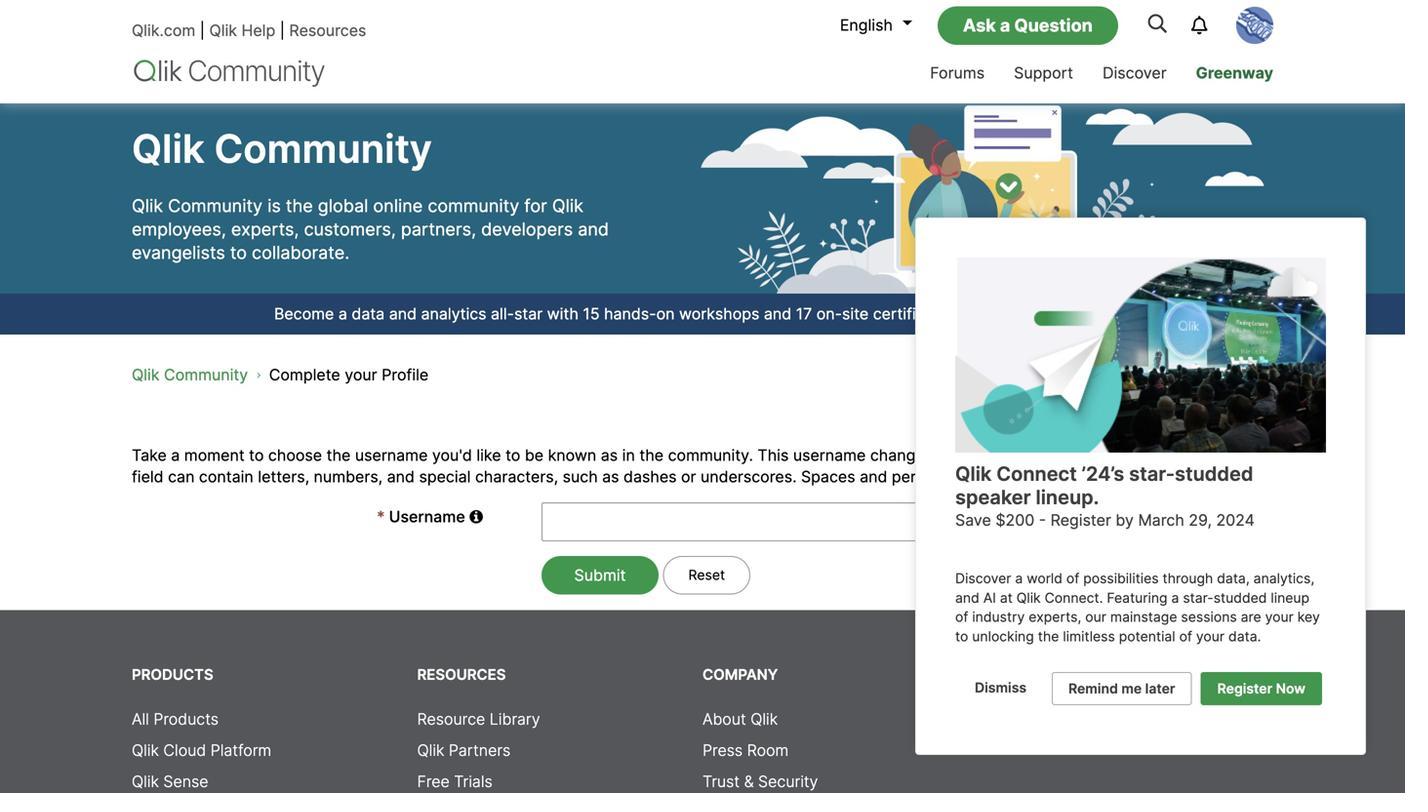 Task type: vqa. For each thing, say whether or not it's contained in the screenshot.


Task type: locate. For each thing, give the bounding box(es) containing it.
0 vertical spatial qlik community
[[132, 125, 432, 172]]

all-
[[491, 304, 514, 324]]

0 vertical spatial of
[[1066, 570, 1080, 587]]

2 vertical spatial of
[[1179, 629, 1192, 645]]

register now button
[[1201, 672, 1322, 705]]

0 horizontal spatial |
[[200, 21, 205, 40]]

0 vertical spatial 2024
[[1216, 511, 1255, 530]]

to left unlocking
[[955, 629, 968, 645]]

resources up resource at left bottom
[[417, 666, 506, 684]]

None submit
[[542, 556, 659, 595], [663, 556, 751, 595], [542, 556, 659, 595], [663, 556, 751, 595]]

1 vertical spatial community
[[168, 195, 263, 217]]

username
[[355, 446, 428, 465], [793, 446, 866, 465]]

discover inside popup button
[[1103, 63, 1167, 82]]

ask a question
[[963, 14, 1093, 36]]

register left now
[[1218, 681, 1273, 697]]

this right credentials. at the right bottom of page
[[1236, 446, 1268, 465]]

analytics
[[421, 304, 487, 324]]

evangelists
[[132, 242, 225, 263]]

2024 up rights
[[1050, 710, 1088, 729]]

2 vertical spatial community
[[164, 365, 248, 384]]

1 vertical spatial experts,
[[1029, 609, 1082, 626]]

such
[[563, 467, 598, 486]]

register inside button
[[1218, 681, 1273, 697]]

0 horizontal spatial of
[[955, 609, 968, 626]]

ai
[[983, 590, 996, 606]]

0 vertical spatial register
[[1051, 511, 1111, 530]]

all down 1993-
[[1018, 731, 1036, 750]]

free trials
[[417, 772, 493, 791]]

discover inside discover a world of possibilities through data, analytics, and ai at qlik connect. featuring a star-studded lineup of industry experts, our mainstage sessions are your key to unlocking the limitless potential of your data.
[[955, 570, 1011, 587]]

of down sessions
[[1179, 629, 1192, 645]]

all inside © 1993-2024 qliktech international ab, all rights reserved
[[1018, 731, 1036, 750]]

qlik.com
[[132, 21, 195, 40]]

are
[[952, 467, 975, 486], [1241, 609, 1261, 626]]

0 vertical spatial star-
[[1129, 462, 1175, 486]]

as left in
[[601, 446, 618, 465]]

cloud
[[163, 741, 206, 760]]

later
[[1145, 681, 1175, 697]]

complete
[[269, 365, 340, 384]]

discover right support
[[1103, 63, 1167, 82]]

qlik community up is
[[132, 125, 432, 172]]

not right will
[[957, 446, 982, 465]]

1 horizontal spatial username
[[793, 446, 866, 465]]

discover for discover
[[1103, 63, 1167, 82]]

qlik.com link
[[132, 21, 195, 40]]

0 horizontal spatial discover
[[955, 570, 1011, 587]]

of left industry
[[955, 609, 968, 626]]

* username
[[377, 507, 465, 526]]

greenway
[[1196, 63, 1274, 82]]

your up permitted.
[[1034, 446, 1066, 465]]

are down will
[[952, 467, 975, 486]]

0 vertical spatial not
[[957, 446, 982, 465]]

the inside discover a world of possibilities through data, analytics, and ai at qlik connect. featuring a star-studded lineup of industry experts, our mainstage sessions are your key to unlocking the limitless potential of your data.
[[1038, 629, 1059, 645]]

1 horizontal spatial 2024
[[1216, 511, 1255, 530]]

0 horizontal spatial username
[[355, 446, 428, 465]]

and down change
[[860, 467, 887, 486]]

a left world
[[1015, 570, 1023, 587]]

register down "lineup."
[[1051, 511, 1111, 530]]

0 horizontal spatial are
[[952, 467, 975, 486]]

dismiss button
[[959, 672, 1042, 704]]

partners,
[[401, 219, 476, 240]]

star- inside the qlik connect '24's star-studded speaker lineup. save $200 - register by march 29, 2024
[[1129, 462, 1175, 486]]

star- up march
[[1129, 462, 1175, 486]]

None text field
[[542, 503, 1030, 542]]

community up employees,
[[168, 195, 263, 217]]

community up the global
[[214, 125, 432, 172]]

possibilities
[[1083, 570, 1159, 587]]

experts, down connect.
[[1029, 609, 1082, 626]]

data
[[352, 304, 385, 324]]

this
[[758, 446, 789, 465], [1236, 446, 1268, 465]]

1 horizontal spatial |
[[280, 21, 285, 40]]

qlik image
[[132, 58, 327, 88]]

|
[[200, 21, 205, 40], [280, 21, 285, 40]]

15
[[583, 304, 600, 324]]

1 horizontal spatial discover
[[1103, 63, 1167, 82]]

key
[[1298, 609, 1320, 626]]

and left 17
[[764, 304, 792, 324]]

products up cloud
[[154, 710, 219, 729]]

a
[[1000, 14, 1010, 36], [339, 304, 347, 324], [171, 446, 180, 465], [1015, 570, 1023, 587], [1172, 590, 1179, 606]]

1 vertical spatial of
[[955, 609, 968, 626]]

employees,
[[132, 219, 226, 240]]

studded up 29,
[[1175, 462, 1253, 486]]

to right evangelists
[[230, 242, 247, 263]]

1 vertical spatial 2024
[[1050, 710, 1088, 729]]

experts, down is
[[231, 219, 299, 240]]

1 horizontal spatial all
[[1018, 731, 1036, 750]]

with
[[547, 304, 579, 324]]

0 vertical spatial as
[[601, 446, 618, 465]]

now
[[1276, 681, 1306, 697]]

0 vertical spatial resources
[[289, 21, 366, 40]]

industry
[[972, 609, 1025, 626]]

community up moment
[[164, 365, 248, 384]]

0 horizontal spatial star-
[[1129, 462, 1175, 486]]

all products link
[[132, 710, 219, 729]]

17
[[796, 304, 812, 324]]

a inside take a moment to choose the username you'd like to be known as in the community. this username change will not affect your sso login credentials. this field can contain letters, numbers, and special characters, such as dashes or underscores. spaces and periods are not permitted.
[[171, 446, 180, 465]]

remind me later
[[1069, 681, 1175, 697]]

not
[[957, 446, 982, 465], [979, 467, 1003, 486]]

your inside take a moment to choose the username you'd like to be known as in the community. this username change will not affect your sso login credentials. this field can contain letters, numbers, and special characters, such as dashes or underscores. spaces and periods are not permitted.
[[1034, 446, 1066, 465]]

your left profile
[[345, 365, 377, 384]]

all
[[132, 710, 149, 729], [1018, 731, 1036, 750]]

1 vertical spatial all
[[1018, 731, 1036, 750]]

by
[[1116, 511, 1134, 530]]

1 vertical spatial star-
[[1183, 590, 1214, 606]]

0 vertical spatial discover
[[1103, 63, 1167, 82]]

1 horizontal spatial are
[[1241, 609, 1261, 626]]

0 horizontal spatial register
[[1051, 511, 1111, 530]]

1 horizontal spatial resources
[[417, 666, 506, 684]]

the up dashes
[[639, 446, 664, 465]]

lineup.
[[1036, 485, 1099, 509]]

not down the affect
[[979, 467, 1003, 486]]

discover up the ai
[[955, 570, 1011, 587]]

| right help
[[280, 21, 285, 40]]

help
[[242, 21, 275, 40]]

qlik community
[[132, 125, 432, 172], [132, 365, 248, 384]]

known
[[548, 446, 597, 465]]

this is the name you'll be known as in the community. image
[[470, 509, 483, 525]]

1 vertical spatial are
[[1241, 609, 1261, 626]]

© 1993-2024 qliktech international ab, all rights reserved
[[988, 710, 1252, 750]]

qlik sense link
[[132, 772, 208, 791]]

0 vertical spatial all
[[132, 710, 149, 729]]

2 qlik community from the top
[[132, 365, 248, 384]]

1 horizontal spatial register
[[1218, 681, 1273, 697]]

studded down data, at bottom
[[1214, 590, 1267, 606]]

to
[[230, 242, 247, 263], [249, 446, 264, 465], [506, 446, 520, 465], [955, 629, 968, 645]]

0 horizontal spatial 2024
[[1050, 710, 1088, 729]]

1 horizontal spatial this
[[1236, 446, 1268, 465]]

username up spaces
[[793, 446, 866, 465]]

studded
[[1175, 462, 1253, 486], [1214, 590, 1267, 606]]

legal
[[988, 666, 1035, 684]]

2 this from the left
[[1236, 446, 1268, 465]]

the right is
[[286, 195, 313, 217]]

qlik partners link
[[417, 741, 511, 760]]

1 vertical spatial resources
[[417, 666, 506, 684]]

star- inside discover a world of possibilities through data, analytics, and ai at qlik connect. featuring a star-studded lineup of industry experts, our mainstage sessions are your key to unlocking the limitless potential of your data.
[[1183, 590, 1214, 606]]

to inside discover a world of possibilities through data, analytics, and ai at qlik connect. featuring a star-studded lineup of industry experts, our mainstage sessions are your key to unlocking the limitless potential of your data.
[[955, 629, 968, 645]]

products up all products link
[[132, 666, 213, 684]]

support button
[[999, 46, 1088, 103]]

0 horizontal spatial all
[[132, 710, 149, 729]]

this up underscores.
[[758, 446, 789, 465]]

qlik help link
[[209, 21, 275, 40]]

login
[[1107, 446, 1142, 465]]

a for discover
[[1015, 570, 1023, 587]]

and right 'developers'
[[578, 219, 609, 240]]

are up data.
[[1241, 609, 1261, 626]]

experts, inside discover a world of possibilities through data, analytics, and ai at qlik connect. featuring a star-studded lineup of industry experts, our mainstage sessions are your key to unlocking the limitless potential of your data.
[[1029, 609, 1082, 626]]

you'd
[[432, 446, 472, 465]]

a up can at the bottom
[[171, 446, 180, 465]]

resources right help
[[289, 21, 366, 40]]

1 vertical spatial register
[[1218, 681, 1273, 697]]

menu bar
[[850, 46, 1288, 103]]

star- down through
[[1183, 590, 1214, 606]]

of
[[1066, 570, 1080, 587], [955, 609, 968, 626], [1179, 629, 1192, 645]]

1 vertical spatial discover
[[955, 570, 1011, 587]]

2 horizontal spatial of
[[1179, 629, 1192, 645]]

take
[[132, 446, 167, 465]]

are inside take a moment to choose the username you'd like to be known as in the community. this username change will not affect your sso login credentials. this field can contain letters, numbers, and special characters, such as dashes or underscores. spaces and periods are not permitted.
[[952, 467, 975, 486]]

library
[[490, 710, 540, 729]]

me
[[1122, 681, 1142, 697]]

dismiss
[[975, 680, 1027, 696]]

numbers,
[[314, 467, 383, 486]]

community
[[214, 125, 432, 172], [168, 195, 263, 217], [164, 365, 248, 384]]

qlik cloud platform link
[[132, 741, 271, 760]]

as right such
[[602, 467, 619, 486]]

all up qlik cloud platform
[[132, 710, 149, 729]]

a right ask
[[1000, 14, 1010, 36]]

qlik community up moment
[[132, 365, 248, 384]]

community
[[428, 195, 519, 217]]

0 horizontal spatial this
[[758, 446, 789, 465]]

list
[[132, 349, 1220, 401]]

1 horizontal spatial experts,
[[1029, 609, 1082, 626]]

ab,
[[988, 731, 1013, 750]]

1 vertical spatial studded
[[1214, 590, 1267, 606]]

rights
[[1040, 731, 1086, 750]]

and right data
[[389, 304, 417, 324]]

qlik inside discover a world of possibilities through data, analytics, and ai at qlik connect. featuring a star-studded lineup of industry experts, our mainstage sessions are your key to unlocking the limitless potential of your data.
[[1017, 590, 1041, 606]]

0 vertical spatial are
[[952, 467, 975, 486]]

1 vertical spatial qlik community
[[132, 365, 248, 384]]

a for become
[[339, 304, 347, 324]]

1 | from the left
[[200, 21, 205, 40]]

discover for discover a world of possibilities through data, analytics, and ai at qlik connect. featuring a star-studded lineup of industry experts, our mainstage sessions are your key to unlocking the limitless potential of your data.
[[955, 570, 1011, 587]]

and left the ai
[[955, 590, 980, 606]]

1 horizontal spatial star-
[[1183, 590, 1214, 606]]

| right the qlik.com "link"
[[200, 21, 205, 40]]

data,
[[1217, 570, 1250, 587]]

the left 'limitless'
[[1038, 629, 1059, 645]]

username up 'numbers,'
[[355, 446, 428, 465]]

0 vertical spatial products
[[132, 666, 213, 684]]

star-
[[1129, 462, 1175, 486], [1183, 590, 1214, 606]]

sessions
[[1181, 609, 1237, 626]]

qlik connect '24's star-studded speaker lineup. dialog
[[915, 218, 1366, 755]]

0 vertical spatial experts,
[[231, 219, 299, 240]]

of up connect.
[[1066, 570, 1080, 587]]

a left data
[[339, 304, 347, 324]]

underscores.
[[701, 467, 797, 486]]

workshops
[[679, 304, 760, 324]]

0 horizontal spatial experts,
[[231, 219, 299, 240]]

and
[[578, 219, 609, 240], [389, 304, 417, 324], [764, 304, 792, 324], [387, 467, 415, 486], [860, 467, 887, 486], [955, 590, 980, 606]]

resource
[[417, 710, 485, 729]]

for
[[524, 195, 547, 217]]

are inside discover a world of possibilities through data, analytics, and ai at qlik connect. featuring a star-studded lineup of industry experts, our mainstage sessions are your key to unlocking the limitless potential of your data.
[[1241, 609, 1261, 626]]

on
[[656, 304, 675, 324]]

0 vertical spatial studded
[[1175, 462, 1253, 486]]

2024 right 29,
[[1216, 511, 1255, 530]]

customers,
[[304, 219, 396, 240]]

the up 'numbers,'
[[327, 446, 351, 465]]

support
[[1014, 63, 1073, 82]]



Task type: describe. For each thing, give the bounding box(es) containing it.
discover a world of possibilities through data, analytics, and ai at qlik connect. featuring a star-studded lineup of industry experts, our mainstage sessions are your key to unlocking the limitless potential of your data.
[[955, 570, 1324, 645]]

be
[[525, 446, 544, 465]]

to left be
[[506, 446, 520, 465]]

world
[[1027, 570, 1063, 587]]

profile
[[382, 365, 429, 384]]

1 horizontal spatial of
[[1066, 570, 1080, 587]]

platform
[[210, 741, 271, 760]]

hands-
[[604, 304, 656, 324]]

can
[[168, 467, 195, 486]]

sso
[[1071, 446, 1102, 465]]

menu bar containing forums
[[850, 46, 1288, 103]]

in
[[622, 446, 635, 465]]

©
[[988, 710, 1002, 729]]

and inside discover a world of possibilities through data, analytics, and ai at qlik connect. featuring a star-studded lineup of industry experts, our mainstage sessions are your key to unlocking the limitless potential of your data.
[[955, 590, 980, 606]]

trust & security
[[703, 772, 818, 791]]

about
[[703, 710, 746, 729]]

characters,
[[475, 467, 558, 486]]

to up letters,
[[249, 446, 264, 465]]

2 username from the left
[[793, 446, 866, 465]]

qliktech
[[1093, 710, 1156, 729]]

studded inside discover a world of possibilities through data, analytics, and ai at qlik connect. featuring a star-studded lineup of industry experts, our mainstage sessions are your key to unlocking the limitless potential of your data.
[[1214, 590, 1267, 606]]

qlik community is the global online community for qlik employees, experts, customers, partners, developers and evangelists to collaborate.
[[132, 195, 609, 263]]

resources link
[[289, 21, 366, 40]]

2024 inside the qlik connect '24's star-studded speaker lineup. save $200 - register by march 29, 2024
[[1216, 511, 1255, 530]]

free
[[417, 772, 450, 791]]

lineup
[[1271, 590, 1310, 606]]

through
[[1163, 570, 1213, 587]]

and left special
[[387, 467, 415, 486]]

on-
[[817, 304, 842, 324]]

options!
[[966, 304, 1025, 324]]

connect
[[997, 462, 1077, 486]]

a for take
[[171, 446, 180, 465]]

your down lineup
[[1265, 609, 1294, 626]]

2024 inside © 1993-2024 qliktech international ab, all rights reserved
[[1050, 710, 1088, 729]]

remind me later button
[[1052, 672, 1192, 705]]

the inside qlik community is the global online community for qlik employees, experts, customers, partners, developers and evangelists to collaborate.
[[286, 195, 313, 217]]

data.
[[1229, 629, 1261, 645]]

become
[[274, 304, 334, 324]]

studded inside the qlik connect '24's star-studded speaker lineup. save $200 - register by march 29, 2024
[[1175, 462, 1253, 486]]

qlik cloud platform
[[132, 741, 271, 760]]

discover button
[[1088, 46, 1181, 103]]

potential
[[1119, 629, 1176, 645]]

choose
[[268, 446, 322, 465]]

2 | from the left
[[280, 21, 285, 40]]

community inside qlik community is the global online community for qlik employees, experts, customers, partners, developers and evangelists to collaborate.
[[168, 195, 263, 217]]

remind
[[1069, 681, 1118, 697]]

become a data and analytics all-star with 15 hands-on workshops and 17 on-site certification options! learn more
[[274, 304, 1131, 324]]

learn
[[1029, 304, 1081, 324]]

all products
[[132, 710, 219, 729]]

qlik.com | qlik help | resources
[[132, 21, 366, 40]]

resource library link
[[417, 710, 540, 729]]

our
[[1085, 609, 1107, 626]]

qlik inside list
[[132, 365, 160, 384]]

qlik sense
[[132, 772, 208, 791]]

1 vertical spatial not
[[979, 467, 1003, 486]]

1 this from the left
[[758, 446, 789, 465]]

qlik community inside list
[[132, 365, 248, 384]]

1993-
[[1007, 710, 1050, 729]]

qlik partners
[[417, 741, 511, 760]]

moment
[[184, 446, 245, 465]]

room
[[747, 741, 789, 760]]

trust
[[703, 772, 740, 791]]

march
[[1138, 511, 1184, 530]]

certification
[[873, 304, 961, 324]]

periods
[[892, 467, 947, 486]]

international
[[1160, 710, 1252, 729]]

developers
[[481, 219, 573, 240]]

mainstage
[[1110, 609, 1177, 626]]

speaker
[[955, 485, 1031, 509]]

register inside the qlik connect '24's star-studded speaker lineup. save $200 - register by march 29, 2024
[[1051, 511, 1111, 530]]

analytics,
[[1254, 570, 1315, 587]]

greenway link
[[1181, 46, 1288, 103]]

learn more link
[[1029, 304, 1131, 324]]

community.
[[668, 446, 753, 465]]

experts, inside qlik community is the global online community for qlik employees, experts, customers, partners, developers and evangelists to collaborate.
[[231, 219, 299, 240]]

permitted.
[[1008, 467, 1084, 486]]

change
[[870, 446, 925, 465]]

forums button
[[916, 46, 999, 103]]

collaborate.
[[252, 242, 350, 263]]

about qlik link
[[703, 710, 778, 729]]

to inside qlik community is the global online community for qlik employees, experts, customers, partners, developers and evangelists to collaborate.
[[230, 242, 247, 263]]

community inside list
[[164, 365, 248, 384]]

your inside list
[[345, 365, 377, 384]]

online
[[373, 195, 423, 217]]

0 vertical spatial community
[[214, 125, 432, 172]]

1 vertical spatial products
[[154, 710, 219, 729]]

a for ask
[[1000, 14, 1010, 36]]

$200
[[996, 511, 1035, 530]]

qlik connect '24's star-studded speaker lineup. save $200 - register by march 29, 2024
[[955, 462, 1258, 530]]

is
[[267, 195, 281, 217]]

1 vertical spatial as
[[602, 467, 619, 486]]

1 username from the left
[[355, 446, 428, 465]]

list containing qlik community
[[132, 349, 1220, 401]]

'24's
[[1082, 462, 1124, 486]]

will
[[929, 446, 953, 465]]

letters,
[[258, 467, 309, 486]]

qlik community link
[[132, 365, 248, 384]]

dashes
[[624, 467, 677, 486]]

ask
[[963, 14, 996, 36]]

0 horizontal spatial resources
[[289, 21, 366, 40]]

site
[[842, 304, 869, 324]]

english button
[[830, 9, 912, 42]]

qlik inside the qlik connect '24's star-studded speaker lineup. save $200 - register by march 29, 2024
[[955, 462, 992, 486]]

security
[[758, 772, 818, 791]]

contain
[[199, 467, 254, 486]]

a down through
[[1172, 590, 1179, 606]]

and inside qlik community is the global online community for qlik employees, experts, customers, partners, developers and evangelists to collaborate.
[[578, 219, 609, 240]]

1 qlik community from the top
[[132, 125, 432, 172]]

your down sessions
[[1196, 629, 1225, 645]]

show user options menu image
[[1236, 7, 1274, 44]]

field
[[132, 467, 164, 486]]

sense
[[163, 772, 208, 791]]

*
[[377, 507, 385, 526]]



